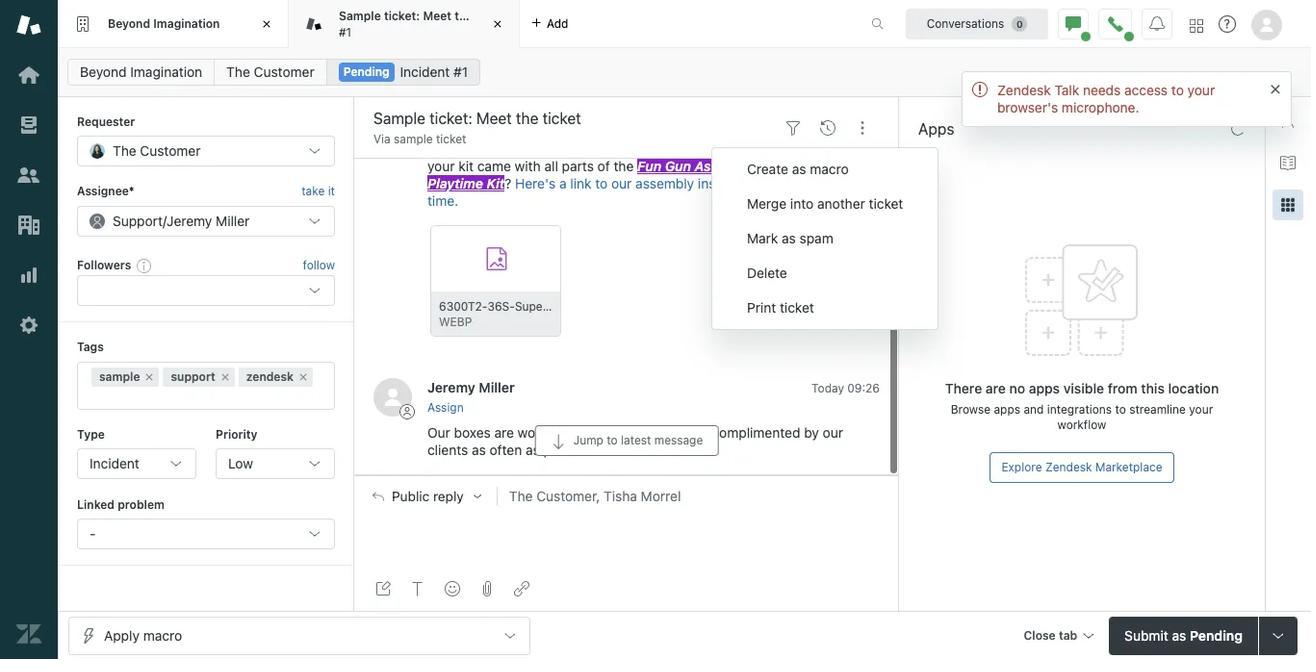 Task type: describe. For each thing, give the bounding box(es) containing it.
customer, inside conversationlabel log
[[486, 140, 550, 157]]

displays possible ticket submission types image
[[1272, 629, 1287, 644]]

incident for incident
[[90, 456, 140, 472]]

filter image
[[786, 120, 801, 136]]

kit
[[487, 175, 505, 191]]

pending inside secondary element
[[344, 65, 390, 79]]

get started image
[[16, 63, 41, 88]]

take it button
[[302, 182, 335, 202]]

fun
[[638, 158, 662, 174]]

add attachment image
[[480, 582, 495, 597]]

your inside . can you confirm your kit came with all parts of the
[[428, 158, 455, 174]]

no
[[1010, 380, 1026, 397]]

as for submit
[[1173, 628, 1187, 644]]

public reply button
[[355, 477, 497, 517]]

webp link
[[431, 225, 563, 338]]

remove image for sample
[[144, 371, 156, 383]]

imagination inside secondary element
[[130, 64, 202, 80]]

low
[[228, 456, 253, 472]]

streamline
[[1130, 403, 1187, 417]]

#1 inside sample ticket: meet the ticket #1
[[339, 25, 352, 39]]

explore
[[1002, 460, 1043, 475]]

assignee* element
[[77, 206, 335, 237]]

there are no apps visible from this location browse apps and integrations to streamline your workflow
[[946, 380, 1220, 433]]

assignee*
[[77, 184, 134, 199]]

apply macro
[[104, 628, 182, 644]]

webp
[[439, 315, 472, 329]]

add button
[[520, 0, 580, 47]]

zendesk
[[246, 369, 294, 384]]

take it
[[302, 184, 335, 199]]

jeremy inside assignee* element
[[167, 213, 212, 229]]

from
[[1108, 380, 1138, 397]]

customers image
[[16, 163, 41, 188]]

beyond imagination tab
[[58, 0, 289, 48]]

draft mode image
[[376, 582, 391, 597]]

problem
[[118, 498, 165, 512]]

our
[[428, 425, 451, 441]]

?
[[505, 175, 515, 191]]

are inside our boxes are world renowned and should be complimented by our clients as often as possible.
[[495, 425, 514, 441]]

the customer, tisha morrel
[[509, 488, 681, 505]]

notifications image
[[1150, 16, 1166, 31]]

the inside "button"
[[509, 488, 533, 505]]

reply
[[433, 489, 464, 505]]

today 09:26
[[812, 381, 880, 396]]

kit
[[459, 158, 474, 174]]

ticket up "kit"
[[436, 132, 467, 146]]

public reply
[[392, 489, 464, 505]]

jump
[[574, 433, 604, 448]]

create as macro
[[747, 161, 849, 177]]

miller inside "jeremy miller assign"
[[479, 379, 515, 396]]

needs
[[1084, 82, 1122, 98]]

add
[[547, 16, 569, 30]]

zendesk image
[[16, 622, 41, 647]]

mark
[[747, 230, 779, 247]]

miller inside assignee* element
[[216, 213, 250, 229]]

to inside button
[[607, 433, 618, 448]]

conversations button
[[906, 8, 1049, 39]]

explore zendesk marketplace
[[1002, 460, 1163, 475]]

hide composer image
[[619, 468, 635, 483]]

incident #1
[[400, 64, 468, 80]]

the customer inside the requester element
[[113, 143, 201, 159]]

close tab button
[[1016, 617, 1102, 658]]

our boxes are world renowned and should be complimented by our clients as often as possible.
[[428, 425, 844, 458]]

close tab
[[1024, 629, 1078, 643]]

there
[[946, 380, 983, 397]]

apps
[[919, 120, 955, 138]]

09:26
[[848, 381, 880, 396]]

clients
[[428, 442, 468, 458]]

insert emojis image
[[445, 582, 460, 597]]

merge into another ticket
[[747, 196, 904, 212]]

to inside zendesk talk needs access to your browser's microphone.
[[1172, 82, 1185, 98]]

the customer inside secondary element
[[227, 64, 315, 80]]

follow button
[[303, 257, 335, 275]]

print
[[747, 300, 777, 316]]

a
[[560, 175, 567, 191]]

possible.
[[544, 442, 599, 458]]

gun
[[665, 158, 692, 174]]

delete menu item
[[713, 256, 939, 291]]

the inside secondary element
[[227, 64, 250, 80]]

tab containing sample ticket: meet the ticket
[[289, 0, 520, 48]]

be
[[693, 425, 709, 441]]

1 you from the left
[[588, 140, 611, 157]]

the inside conversationlabel log
[[459, 140, 482, 157]]

the inside sample ticket: meet the ticket #1
[[455, 9, 473, 23]]

visible
[[1064, 380, 1105, 397]]

zendesk support image
[[16, 13, 41, 38]]

as down world
[[526, 442, 540, 458]]

morrel
[[641, 488, 681, 505]]

via sample ticket
[[374, 132, 467, 146]]

incident for incident #1
[[400, 64, 450, 80]]

requester element
[[77, 136, 335, 167]]

jeremy miller link
[[428, 379, 515, 396]]

beyond inside secondary element
[[80, 64, 127, 80]]

and inside there are no apps visible from this location browse apps and integrations to streamline your workflow
[[1024, 403, 1045, 417]]

your inside zendesk talk needs access to your browser's microphone.
[[1188, 82, 1216, 98]]

link
[[571, 175, 592, 191]]

assign button
[[428, 400, 464, 417]]

requester
[[77, 115, 135, 129]]

meet
[[423, 9, 452, 23]]

parts
[[562, 158, 594, 174]]

assembly
[[636, 175, 695, 191]]

delete
[[747, 265, 788, 281]]

followers element
[[77, 276, 335, 306]]

tab
[[1059, 629, 1078, 643]]

saw
[[561, 140, 585, 157]]

i
[[553, 140, 557, 157]]

hey, the customer, i saw you ordered the
[[428, 140, 687, 157]]

views image
[[16, 113, 41, 138]]

get help image
[[1220, 15, 1237, 33]]

knowledge image
[[1281, 155, 1297, 170]]

all
[[545, 158, 559, 174]]

beyond imagination link
[[67, 59, 215, 86]]

the customer link
[[214, 59, 327, 86]]

support
[[113, 213, 163, 229]]

jeremy inside "jeremy miller assign"
[[428, 379, 476, 396]]

secondary element
[[58, 53, 1312, 92]]

tags
[[77, 340, 104, 355]]

our inside our boxes are world renowned and should be complimented by our clients as often as possible.
[[823, 425, 844, 441]]

customer, inside the customer, tisha morrel "button"
[[537, 488, 600, 505]]

macro inside menu item
[[810, 161, 849, 177]]

add link (cmd k) image
[[514, 582, 530, 597]]

and inside our boxes are world renowned and should be complimented by our clients as often as possible.
[[621, 425, 644, 441]]

Today 09:26 text field
[[812, 381, 880, 396]]

your inside there are no apps visible from this location browse apps and integrations to streamline your workflow
[[1190, 403, 1214, 417]]

ticket right print
[[780, 300, 815, 316]]

sample
[[339, 9, 381, 23]]

follow
[[303, 258, 335, 273]]

here's a link to our assembly instructions in the mean time. link
[[428, 175, 848, 209]]



Task type: locate. For each thing, give the bounding box(es) containing it.
0 horizontal spatial and
[[621, 425, 644, 441]]

sample ticket: meet the ticket #1
[[339, 9, 509, 39]]

sample right via
[[394, 132, 433, 146]]

the right meet
[[455, 9, 473, 23]]

and down no on the right bottom of page
[[1024, 403, 1045, 417]]

info on adding followers image
[[137, 258, 152, 274]]

button displays agent's chat status as online. image
[[1066, 16, 1082, 31]]

remove image right zendesk
[[298, 371, 309, 383]]

to down from on the right of page
[[1116, 403, 1127, 417]]

0 vertical spatial beyond imagination
[[108, 16, 220, 31]]

mark as spam
[[747, 230, 834, 247]]

imagination up beyond imagination link
[[153, 16, 220, 31]]

ticket right meet
[[476, 9, 509, 23]]

the right of
[[614, 158, 634, 174]]

our inside here's a link to our assembly instructions in the mean time.
[[612, 175, 632, 191]]

2 vertical spatial your
[[1190, 403, 1214, 417]]

to right jump
[[607, 433, 618, 448]]

should
[[648, 425, 689, 441]]

0 horizontal spatial you
[[588, 140, 611, 157]]

renowned
[[556, 425, 617, 441]]

linked
[[77, 498, 115, 512]]

0 vertical spatial miller
[[216, 213, 250, 229]]

incident button
[[77, 449, 196, 480]]

as for mark
[[782, 230, 796, 247]]

1 vertical spatial imagination
[[130, 64, 202, 80]]

ticket
[[476, 9, 509, 23], [436, 132, 467, 146], [869, 196, 904, 212], [780, 300, 815, 316]]

0 horizontal spatial jeremy
[[167, 213, 212, 229]]

0 horizontal spatial incident
[[90, 456, 140, 472]]

jump to latest message button
[[535, 426, 719, 456]]

customer, up with
[[486, 140, 550, 157]]

-
[[90, 526, 96, 543]]

integrations
[[1048, 403, 1113, 417]]

#1 down sample
[[339, 25, 352, 39]]

1 horizontal spatial incident
[[400, 64, 450, 80]]

0 vertical spatial the customer
[[227, 64, 315, 80]]

spam
[[800, 230, 834, 247]]

0 horizontal spatial are
[[495, 425, 514, 441]]

avatar image
[[374, 378, 412, 417]]

pending
[[344, 65, 390, 79], [1191, 628, 1244, 644]]

1 horizontal spatial jeremy
[[428, 379, 476, 396]]

0 horizontal spatial miller
[[216, 213, 250, 229]]

access
[[1125, 82, 1169, 98]]

0 horizontal spatial customer
[[140, 143, 201, 159]]

priority
[[216, 427, 258, 442]]

1 vertical spatial the customer
[[113, 143, 201, 159]]

as right submit
[[1173, 628, 1187, 644]]

ticket inside sample ticket: meet the ticket #1
[[476, 9, 509, 23]]

sample down tags
[[99, 369, 140, 384]]

1 horizontal spatial and
[[1024, 403, 1045, 417]]

1 horizontal spatial the customer
[[227, 64, 315, 80]]

can
[[752, 140, 776, 157]]

the inside here's a link to our assembly instructions in the mean time.
[[790, 175, 810, 191]]

zendesk products image
[[1191, 19, 1204, 32]]

1 horizontal spatial miller
[[479, 379, 515, 396]]

you inside . can you confirm your kit came with all parts of the
[[780, 140, 802, 157]]

incident inside incident popup button
[[90, 456, 140, 472]]

browse
[[951, 403, 991, 417]]

our
[[612, 175, 632, 191], [823, 425, 844, 441]]

browser's
[[998, 99, 1059, 116]]

the customer down close image
[[227, 64, 315, 80]]

imagination inside tab
[[153, 16, 220, 31]]

0 horizontal spatial the customer
[[113, 143, 201, 159]]

the
[[455, 9, 473, 23], [667, 140, 687, 157], [614, 158, 634, 174], [790, 175, 810, 191]]

0 vertical spatial macro
[[810, 161, 849, 177]]

0 vertical spatial customer,
[[486, 140, 550, 157]]

0 vertical spatial pending
[[344, 65, 390, 79]]

customer inside secondary element
[[254, 64, 315, 80]]

tab
[[289, 0, 520, 48]]

zendesk down workflow
[[1046, 460, 1093, 475]]

support / jeremy miller
[[113, 213, 250, 229]]

merge into another ticket menu item
[[713, 187, 939, 222]]

as down boxes
[[472, 442, 486, 458]]

this
[[1142, 380, 1165, 397]]

.
[[744, 140, 748, 157]]

remove image
[[219, 371, 231, 383]]

the up gun
[[667, 140, 687, 157]]

apps image
[[1281, 197, 1297, 213]]

1 vertical spatial jeremy
[[428, 379, 476, 396]]

submit
[[1125, 628, 1169, 644]]

you up of
[[588, 140, 611, 157]]

apps down no on the right bottom of page
[[995, 403, 1021, 417]]

0 horizontal spatial apps
[[995, 403, 1021, 417]]

are
[[986, 380, 1007, 397], [495, 425, 514, 441]]

0 vertical spatial #1
[[339, 25, 352, 39]]

0 vertical spatial jeremy
[[167, 213, 212, 229]]

main element
[[0, 0, 58, 660]]

location
[[1169, 380, 1220, 397]]

beyond imagination
[[108, 16, 220, 31], [80, 64, 202, 80]]

mark as spam menu item
[[713, 222, 939, 256]]

reporting image
[[16, 263, 41, 288]]

your down location
[[1190, 403, 1214, 417]]

ticket:
[[384, 9, 420, 23]]

conversationlabel log
[[354, 78, 900, 476]]

are up often
[[495, 425, 514, 441]]

public
[[392, 489, 430, 505]]

0 horizontal spatial remove image
[[144, 371, 156, 383]]

remove image
[[144, 371, 156, 383], [298, 371, 309, 383]]

here's a link to our assembly instructions in the mean time.
[[428, 175, 848, 209]]

the right in
[[790, 175, 810, 191]]

remove image for zendesk
[[298, 371, 309, 383]]

admin image
[[16, 313, 41, 338]]

your
[[1188, 82, 1216, 98], [428, 158, 455, 174], [1190, 403, 1214, 417]]

today
[[812, 381, 845, 396]]

jeremy
[[167, 213, 212, 229], [428, 379, 476, 396]]

0 vertical spatial incident
[[400, 64, 450, 80]]

0 vertical spatial imagination
[[153, 16, 220, 31]]

incident down sample ticket: meet the ticket #1
[[400, 64, 450, 80]]

1 vertical spatial zendesk
[[1046, 460, 1093, 475]]

0 vertical spatial customer
[[254, 64, 315, 80]]

you
[[588, 140, 611, 157], [780, 140, 802, 157]]

apps right no on the right bottom of page
[[1029, 380, 1061, 397]]

1 vertical spatial our
[[823, 425, 844, 441]]

miller right /
[[216, 213, 250, 229]]

your right access
[[1188, 82, 1216, 98]]

beyond imagination down beyond imagination tab
[[80, 64, 202, 80]]

linked problem element
[[77, 520, 335, 550]]

close
[[1024, 629, 1056, 643]]

0 vertical spatial sample
[[394, 132, 433, 146]]

1 horizontal spatial our
[[823, 425, 844, 441]]

microphone.
[[1062, 99, 1140, 116]]

by
[[805, 425, 820, 441]]

tabs tab list
[[58, 0, 852, 48]]

jeremy right support
[[167, 213, 212, 229]]

it
[[328, 184, 335, 199]]

0 vertical spatial our
[[612, 175, 632, 191]]

1 vertical spatial and
[[621, 425, 644, 441]]

merge
[[747, 196, 787, 212]]

fascination
[[788, 158, 863, 174]]

as for create
[[793, 161, 807, 177]]

customer down close image
[[254, 64, 315, 80]]

beyond imagination inside beyond imagination tab
[[108, 16, 220, 31]]

1 vertical spatial customer,
[[537, 488, 600, 505]]

as right in
[[793, 161, 807, 177]]

boxes
[[454, 425, 491, 441]]

incident inside secondary element
[[400, 64, 450, 80]]

fun gun assassination fascination playtime kit
[[428, 158, 863, 191]]

miller up boxes
[[479, 379, 515, 396]]

as
[[793, 161, 807, 177], [782, 230, 796, 247], [472, 442, 486, 458], [526, 442, 540, 458], [1173, 628, 1187, 644]]

to down of
[[596, 175, 608, 191]]

your down hey,
[[428, 158, 455, 174]]

1 horizontal spatial you
[[780, 140, 802, 157]]

1 horizontal spatial sample
[[394, 132, 433, 146]]

create
[[747, 161, 789, 177]]

zendesk inside zendesk talk needs access to your browser's microphone.
[[998, 82, 1052, 98]]

customer inside the requester element
[[140, 143, 201, 159]]

ordered
[[614, 140, 663, 157]]

in
[[775, 175, 786, 191]]

0 vertical spatial beyond
[[108, 16, 150, 31]]

and
[[1024, 403, 1045, 417], [621, 425, 644, 441]]

hey,
[[428, 140, 455, 157]]

ticket right another
[[869, 196, 904, 212]]

1 vertical spatial miller
[[479, 379, 515, 396]]

1 horizontal spatial remove image
[[298, 371, 309, 383]]

1 vertical spatial incident
[[90, 456, 140, 472]]

linked problem
[[77, 498, 165, 512]]

pending left displays possible ticket submission types icon
[[1191, 628, 1244, 644]]

close image
[[488, 14, 508, 34]]

explore zendesk marketplace button
[[991, 453, 1175, 484]]

#1 inside secondary element
[[454, 64, 468, 80]]

latest
[[621, 433, 652, 448]]

jeremy up assign
[[428, 379, 476, 396]]

1 vertical spatial #1
[[454, 64, 468, 80]]

0 horizontal spatial #1
[[339, 25, 352, 39]]

the customer
[[227, 64, 315, 80], [113, 143, 201, 159]]

print ticket
[[747, 300, 815, 316]]

the
[[227, 64, 250, 80], [459, 140, 482, 157], [113, 143, 136, 159], [509, 488, 533, 505]]

beyond imagination up beyond imagination link
[[108, 16, 220, 31]]

macro down confirm
[[810, 161, 849, 177]]

talk
[[1055, 82, 1080, 98]]

macro right apply
[[143, 628, 182, 644]]

of
[[598, 158, 610, 174]]

here's
[[515, 175, 556, 191]]

instructions
[[698, 175, 771, 191]]

0 vertical spatial and
[[1024, 403, 1045, 417]]

0 horizontal spatial pending
[[344, 65, 390, 79]]

the down beyond imagination tab
[[227, 64, 250, 80]]

the inside . can you confirm your kit came with all parts of the
[[614, 158, 634, 174]]

1 vertical spatial apps
[[995, 403, 1021, 417]]

0 vertical spatial are
[[986, 380, 1007, 397]]

zendesk talk needs access to your browser's microphone.
[[998, 82, 1216, 116]]

1 horizontal spatial #1
[[454, 64, 468, 80]]

pending down sample
[[344, 65, 390, 79]]

2 you from the left
[[780, 140, 802, 157]]

are inside there are no apps visible from this location browse apps and integrations to streamline your workflow
[[986, 380, 1007, 397]]

the down "requester"
[[113, 143, 136, 159]]

customer, down possible.
[[537, 488, 600, 505]]

1 horizontal spatial macro
[[810, 161, 849, 177]]

beyond inside tab
[[108, 16, 150, 31]]

0 vertical spatial zendesk
[[998, 82, 1052, 98]]

with
[[515, 158, 541, 174]]

beyond up beyond imagination link
[[108, 16, 150, 31]]

our right by
[[823, 425, 844, 441]]

zendesk
[[998, 82, 1052, 98], [1046, 460, 1093, 475]]

and left should
[[621, 425, 644, 441]]

1 vertical spatial customer
[[140, 143, 201, 159]]

followers
[[77, 258, 131, 272]]

the up "kit"
[[459, 140, 482, 157]]

support
[[171, 369, 216, 384]]

1 vertical spatial pending
[[1191, 628, 1244, 644]]

0 horizontal spatial sample
[[99, 369, 140, 384]]

via
[[374, 132, 391, 146]]

organizations image
[[16, 213, 41, 238]]

incident down type on the left of page
[[90, 456, 140, 472]]

format text image
[[410, 582, 426, 597]]

customer context image
[[1281, 113, 1297, 128]]

are left no on the right bottom of page
[[986, 380, 1007, 397]]

1 vertical spatial macro
[[143, 628, 182, 644]]

marketplace
[[1096, 460, 1163, 475]]

#1 down tabs tab list
[[454, 64, 468, 80]]

1 horizontal spatial apps
[[1029, 380, 1061, 397]]

1 vertical spatial are
[[495, 425, 514, 441]]

1 vertical spatial your
[[428, 158, 455, 174]]

playtime
[[428, 175, 484, 191]]

came
[[478, 158, 511, 174]]

time.
[[428, 192, 459, 209]]

1 horizontal spatial pending
[[1191, 628, 1244, 644]]

to inside there are no apps visible from this location browse apps and integrations to streamline your workflow
[[1116, 403, 1127, 417]]

0 vertical spatial apps
[[1029, 380, 1061, 397]]

remove image left support
[[144, 371, 156, 383]]

Subject field
[[370, 107, 773, 130]]

2 remove image from the left
[[298, 371, 309, 383]]

our down . can you confirm your kit came with all parts of the
[[612, 175, 632, 191]]

another
[[818, 196, 866, 212]]

create as macro menu item
[[713, 152, 939, 187]]

complimented
[[712, 425, 801, 441]]

0 vertical spatial your
[[1188, 82, 1216, 98]]

to right access
[[1172, 82, 1185, 98]]

as right mark
[[782, 230, 796, 247]]

zendesk inside button
[[1046, 460, 1093, 475]]

1 vertical spatial sample
[[99, 369, 140, 384]]

1 horizontal spatial are
[[986, 380, 1007, 397]]

as inside create as macro menu item
[[793, 161, 807, 177]]

the customer down "requester"
[[113, 143, 201, 159]]

to inside here's a link to our assembly instructions in the mean time.
[[596, 175, 608, 191]]

you down the filter image
[[780, 140, 802, 157]]

menu
[[712, 147, 940, 330]]

1 vertical spatial beyond
[[80, 64, 127, 80]]

jump to latest message
[[574, 433, 703, 448]]

print ticket menu item
[[713, 291, 939, 326]]

miller
[[216, 213, 250, 229], [479, 379, 515, 396]]

customer
[[254, 64, 315, 80], [140, 143, 201, 159]]

workflow
[[1058, 418, 1107, 433]]

imagination down beyond imagination tab
[[130, 64, 202, 80]]

1 vertical spatial beyond imagination
[[80, 64, 202, 80]]

1 remove image from the left
[[144, 371, 156, 383]]

beyond up "requester"
[[80, 64, 127, 80]]

0 horizontal spatial our
[[612, 175, 632, 191]]

0 horizontal spatial macro
[[143, 628, 182, 644]]

menu containing create as macro
[[712, 147, 940, 330]]

the down often
[[509, 488, 533, 505]]

customer up /
[[140, 143, 201, 159]]

1 horizontal spatial customer
[[254, 64, 315, 80]]

close image
[[257, 14, 276, 34]]

ticket actions image
[[855, 120, 871, 136]]

mean
[[813, 175, 848, 191]]

beyond imagination inside beyond imagination link
[[80, 64, 202, 80]]

conversations
[[927, 16, 1005, 30]]

as inside mark as spam menu item
[[782, 230, 796, 247]]

zendesk up browser's
[[998, 82, 1052, 98]]

events image
[[821, 120, 836, 136]]



Task type: vqa. For each thing, say whether or not it's contained in the screenshot.
LEARN
no



